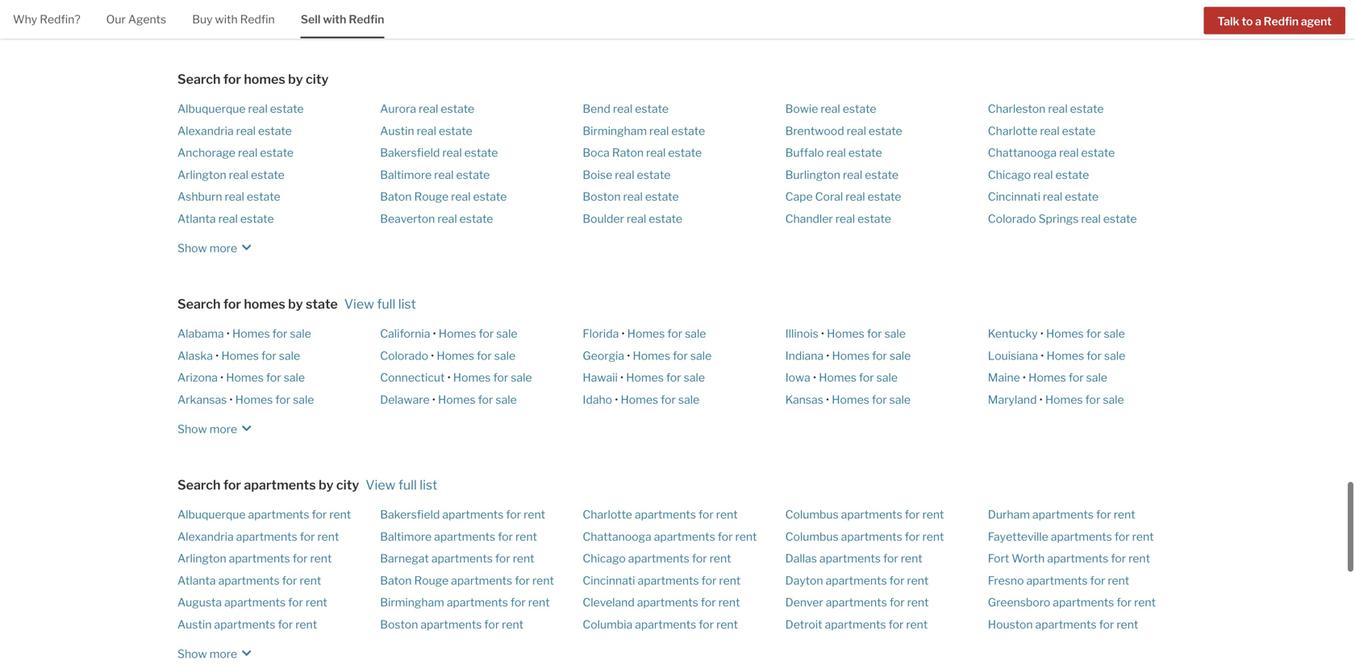 Task type: vqa. For each thing, say whether or not it's contained in the screenshot.
licensed: don't have a license? go get one ! in the left top of the page
no



Task type: locate. For each thing, give the bounding box(es) containing it.
bend
[[583, 102, 611, 116]]

view for search for apartments by city
[[366, 478, 396, 493]]

1 atlanta from the top
[[177, 212, 216, 226]]

0 vertical spatial charlotte
[[988, 124, 1038, 138]]

baltimore for baltimore real estate
[[380, 168, 432, 182]]

homes for sale link for georgia • homes for sale
[[633, 349, 712, 363]]

more down austin apartments for rent in the left bottom of the page
[[209, 648, 237, 662]]

homes for sale link for maryland • homes for sale
[[1045, 393, 1124, 407]]

colorado springs real estate link
[[988, 212, 1137, 226]]

apartments for baltimore apartments for rent link
[[434, 530, 495, 544]]

colorado springs real estate
[[988, 212, 1137, 226]]

1 vertical spatial bakersfield
[[380, 508, 440, 522]]

rent for albuquerque apartments for rent link
[[329, 508, 351, 522]]

sale up indiana • homes for sale
[[885, 327, 906, 341]]

apartments
[[244, 478, 316, 493], [248, 508, 309, 522], [442, 508, 504, 522], [635, 508, 696, 522], [841, 508, 902, 522], [1032, 508, 1094, 522], [236, 530, 297, 544], [434, 530, 495, 544], [654, 530, 715, 544], [841, 530, 902, 544], [1051, 530, 1112, 544], [229, 552, 290, 566], [431, 552, 493, 566], [628, 552, 690, 566], [820, 552, 881, 566], [1047, 552, 1109, 566], [218, 574, 280, 588], [451, 574, 512, 588], [638, 574, 699, 588], [826, 574, 887, 588], [1027, 574, 1088, 588], [224, 596, 286, 610], [447, 596, 508, 610], [637, 596, 698, 610], [826, 596, 887, 610], [1053, 596, 1114, 610], [214, 618, 275, 632], [421, 618, 482, 632], [635, 618, 696, 632], [825, 618, 886, 632], [1035, 618, 1097, 632]]

austin for austin real estate
[[380, 124, 414, 138]]

1 vertical spatial birmingham
[[380, 596, 444, 610]]

sale down connecticut • homes for sale
[[496, 393, 517, 407]]

sale for kentucky • homes for sale
[[1104, 327, 1125, 341]]

0 vertical spatial search
[[177, 71, 221, 87]]

rent for fresno apartments for rent link
[[1108, 574, 1130, 588]]

0 vertical spatial more
[[209, 242, 237, 255]]

1 search from the top
[[177, 71, 221, 87]]

0 vertical spatial view full list link
[[344, 297, 416, 312]]

connecticut • homes for sale
[[380, 371, 532, 385]]

real right bend
[[613, 102, 633, 116]]

2 show more link from the top
[[177, 414, 257, 439]]

homes for sale link up connecticut • homes for sale
[[437, 349, 516, 363]]

1 vertical spatial full
[[398, 478, 417, 493]]

homes for sale link for louisiana • homes for sale
[[1047, 349, 1126, 363]]

birmingham for birmingham real estate
[[583, 124, 647, 138]]

0 horizontal spatial cincinnati
[[583, 574, 635, 588]]

3 show more link from the top
[[177, 639, 257, 664]]

0 vertical spatial austin
[[380, 124, 414, 138]]

boca
[[583, 146, 610, 160]]

1 baltimore from the top
[[380, 168, 432, 182]]

homes for sale link up louisiana • homes for sale
[[1046, 327, 1125, 341]]

rent for dallas apartments for rent "link"
[[901, 552, 923, 566]]

real down "alexandria real estate"
[[238, 146, 258, 160]]

florida link
[[583, 327, 619, 341]]

0 vertical spatial bakersfield
[[380, 146, 440, 160]]

1 with from the left
[[215, 13, 238, 26]]

estate for chandler real estate
[[858, 212, 891, 226]]

0 horizontal spatial colorado
[[380, 349, 428, 363]]

charlotte down charleston
[[988, 124, 1038, 138]]

1 vertical spatial albuquerque
[[177, 508, 246, 522]]

estate up beaverton real estate
[[473, 190, 507, 204]]

iowa • homes for sale
[[785, 371, 898, 385]]

boston for boston real estate
[[583, 190, 621, 204]]

2 albuquerque from the top
[[177, 508, 246, 522]]

atlanta
[[177, 212, 216, 226], [177, 574, 216, 588]]

homes for delaware
[[438, 393, 476, 407]]

2 baton from the top
[[380, 574, 412, 588]]

brentwood real estate link
[[785, 124, 902, 138]]

0 vertical spatial by
[[288, 71, 303, 87]]

apartments for barnegat apartments for rent link
[[431, 552, 493, 566]]

1 columbus from the top
[[785, 508, 839, 522]]

homes up delaware • homes for sale
[[453, 371, 491, 385]]

louisiana • homes for sale
[[988, 349, 1126, 363]]

1 arlington from the top
[[177, 168, 226, 182]]

real up cincinnati real estate
[[1034, 168, 1053, 182]]

redfin right sell
[[349, 13, 384, 26]]

baton for baton rouge real estate
[[380, 190, 412, 204]]

2 vertical spatial by
[[319, 478, 334, 493]]

homes up alabama • homes for sale
[[244, 297, 285, 312]]

homes down connecticut • homes for sale
[[438, 393, 476, 407]]

1 vertical spatial chattanooga
[[583, 530, 652, 544]]

• for louisiana
[[1041, 349, 1044, 363]]

homes for sale link for idaho • homes for sale
[[621, 393, 700, 407]]

dayton
[[785, 574, 823, 588]]

for down the illinois • homes for sale
[[872, 349, 887, 363]]

0 vertical spatial cincinnati
[[988, 190, 1041, 204]]

barnegat apartments for rent link
[[380, 552, 535, 566]]

real down boston real estate in the top of the page
[[627, 212, 646, 226]]

1 horizontal spatial city
[[336, 478, 359, 493]]

homes for sale link for colorado • homes for sale
[[437, 349, 516, 363]]

real down aurora real estate
[[417, 124, 436, 138]]

2 arlington from the top
[[177, 552, 226, 566]]

search for search for apartments by city view full list
[[177, 478, 221, 493]]

estate for bend real estate
[[635, 102, 669, 116]]

• for iowa
[[813, 371, 817, 385]]

chicago apartments for rent link
[[583, 552, 731, 566]]

2 vertical spatial show more link
[[177, 639, 257, 664]]

rent for 1st columbus apartments for rent link from the bottom of the page
[[922, 530, 944, 544]]

for up baton rouge apartments for rent link
[[495, 552, 510, 566]]

1 vertical spatial baton
[[380, 574, 412, 588]]

homes for sale link down louisiana • homes for sale
[[1029, 371, 1108, 385]]

• up "alaska • homes for sale"
[[226, 327, 230, 341]]

real for boulder real estate
[[627, 212, 646, 226]]

1 vertical spatial columbus
[[785, 530, 839, 544]]

0 vertical spatial rouge
[[414, 190, 449, 204]]

sale for maine • homes for sale
[[1086, 371, 1108, 385]]

1 more from the top
[[209, 242, 237, 255]]

cincinnati for cincinnati apartments for rent
[[583, 574, 635, 588]]

estate down cape coral real estate
[[858, 212, 891, 226]]

our agents link
[[106, 0, 166, 37]]

estate for bakersfield real estate
[[464, 146, 498, 160]]

view up barnegat
[[366, 478, 396, 493]]

denver apartments for rent
[[785, 596, 929, 610]]

estate for charleston real estate
[[1070, 102, 1104, 116]]

columbus for 1st columbus apartments for rent link
[[785, 508, 839, 522]]

homes down georgia • homes for sale
[[626, 371, 664, 385]]

real down "baton rouge real estate" link
[[437, 212, 457, 226]]

real for charlotte real estate
[[1040, 124, 1060, 138]]

delaware
[[380, 393, 430, 407]]

homes up kansas • homes for sale
[[819, 371, 857, 385]]

show more down arkansas link on the left of page
[[177, 423, 237, 437]]

1 vertical spatial columbus apartments for rent
[[785, 530, 944, 544]]

for down hawaii • homes for sale on the bottom of page
[[661, 393, 676, 407]]

cleveland apartments for rent link
[[583, 596, 740, 610]]

delaware link
[[380, 393, 430, 407]]

0 horizontal spatial chicago
[[583, 552, 626, 566]]

illinois link
[[785, 327, 819, 341]]

sale
[[290, 327, 311, 341], [496, 327, 518, 341], [685, 327, 706, 341], [885, 327, 906, 341], [1104, 327, 1125, 341], [279, 349, 300, 363], [494, 349, 516, 363], [690, 349, 712, 363], [890, 349, 911, 363], [1104, 349, 1126, 363], [284, 371, 305, 385], [511, 371, 532, 385], [684, 371, 705, 385], [877, 371, 898, 385], [1086, 371, 1108, 385], [293, 393, 314, 407], [496, 393, 517, 407], [678, 393, 700, 407], [890, 393, 911, 407], [1103, 393, 1124, 407]]

0 vertical spatial baltimore
[[380, 168, 432, 182]]

for down fayetteville apartments for rent link
[[1111, 552, 1126, 566]]

0 vertical spatial arlington
[[177, 168, 226, 182]]

chattanooga real estate
[[988, 146, 1115, 160]]

• for illinois
[[821, 327, 825, 341]]

show for search for apartments by city
[[177, 648, 207, 662]]

charleston
[[988, 102, 1046, 116]]

rent for chattanooga apartments for rent link on the bottom of page
[[735, 530, 757, 544]]

a
[[1255, 14, 1262, 28]]

1 vertical spatial austin
[[177, 618, 212, 632]]

2 vertical spatial search
[[177, 478, 221, 493]]

1 columbus apartments for rent from the top
[[785, 508, 944, 522]]

sale down the illinois • homes for sale
[[890, 349, 911, 363]]

atlanta real estate link
[[177, 212, 274, 226]]

0 vertical spatial columbus apartments for rent link
[[785, 508, 944, 522]]

illinois • homes for sale
[[785, 327, 906, 341]]

0 vertical spatial full
[[377, 297, 396, 312]]

brentwood
[[785, 124, 844, 138]]

homes for connecticut
[[453, 371, 491, 385]]

2 rouge from the top
[[414, 574, 449, 588]]

baltimore real estate
[[380, 168, 490, 182]]

albuquerque apartments for rent
[[177, 508, 351, 522]]

estate down anchorage real estate link on the top of page
[[251, 168, 285, 182]]

estate up colorado springs real estate link
[[1065, 190, 1099, 204]]

sale for maryland • homes for sale
[[1103, 393, 1124, 407]]

sale for arizona • homes for sale
[[284, 371, 305, 385]]

birmingham apartments for rent
[[380, 596, 550, 610]]

• for kansas
[[826, 393, 829, 407]]

durham
[[988, 508, 1030, 522]]

real for boise real estate
[[615, 168, 635, 182]]

real up boca raton real estate link
[[649, 124, 669, 138]]

0 vertical spatial atlanta
[[177, 212, 216, 226]]

rent for dayton apartments for rent link
[[907, 574, 929, 588]]

1 horizontal spatial chattanooga
[[988, 146, 1057, 160]]

ashburn real estate
[[177, 190, 280, 204]]

agent
[[1301, 14, 1332, 28]]

0 vertical spatial city
[[306, 71, 329, 87]]

baltimore apartments for rent link
[[380, 530, 537, 544]]

1 horizontal spatial cincinnati
[[988, 190, 1041, 204]]

homes for sale link for alabama • homes for sale
[[232, 327, 311, 341]]

denver apartments for rent link
[[785, 596, 929, 610]]

albuquerque for real
[[177, 102, 246, 116]]

0 vertical spatial birmingham
[[583, 124, 647, 138]]

estate for cincinnati real estate
[[1065, 190, 1099, 204]]

redfin right a
[[1264, 14, 1299, 28]]

search for search for homes by city
[[177, 71, 221, 87]]

chattanooga apartments for rent link
[[583, 530, 757, 544]]

albuquerque for apartments
[[177, 508, 246, 522]]

atlanta down ashburn
[[177, 212, 216, 226]]

with for buy
[[215, 13, 238, 26]]

1 baton from the top
[[380, 190, 412, 204]]

real down search for homes by city
[[248, 102, 268, 116]]

estate down search for homes by city
[[270, 102, 304, 116]]

0 vertical spatial chicago
[[988, 168, 1031, 182]]

for down birmingham apartments for rent
[[484, 618, 499, 632]]

2 search from the top
[[177, 297, 221, 312]]

0 vertical spatial baton
[[380, 190, 412, 204]]

estate
[[270, 102, 304, 116], [441, 102, 474, 116], [635, 102, 669, 116], [843, 102, 876, 116], [1070, 102, 1104, 116], [258, 124, 292, 138], [439, 124, 472, 138], [671, 124, 705, 138], [869, 124, 902, 138], [1062, 124, 1096, 138], [260, 146, 294, 160], [464, 146, 498, 160], [668, 146, 702, 160], [849, 146, 882, 160], [1081, 146, 1115, 160], [251, 168, 285, 182], [456, 168, 490, 182], [637, 168, 671, 182], [865, 168, 899, 182], [1056, 168, 1089, 182], [247, 190, 280, 204], [473, 190, 507, 204], [645, 190, 679, 204], [868, 190, 901, 204], [1065, 190, 1099, 204], [240, 212, 274, 226], [460, 212, 493, 226], [649, 212, 682, 226], [858, 212, 891, 226], [1103, 212, 1137, 226]]

homes for sale link down alabama • homes for sale
[[221, 349, 300, 363]]

chandler real estate
[[785, 212, 891, 226]]

2 vertical spatial show
[[177, 648, 207, 662]]

0 horizontal spatial with
[[215, 13, 238, 26]]

view for search for homes by state
[[344, 297, 374, 312]]

2 vertical spatial show more
[[177, 648, 237, 662]]

3 show from the top
[[177, 648, 207, 662]]

maine
[[988, 371, 1020, 385]]

2 alexandria from the top
[[177, 530, 234, 544]]

homes for sale link up georgia • homes for sale
[[627, 327, 706, 341]]

1 vertical spatial baltimore
[[380, 530, 432, 544]]

0 vertical spatial columbus
[[785, 508, 839, 522]]

1 horizontal spatial chicago
[[988, 168, 1031, 182]]

baltimore real estate link
[[380, 168, 490, 182]]

chicago real estate
[[988, 168, 1089, 182]]

rent for greensboro apartments for rent link
[[1134, 596, 1156, 610]]

0 horizontal spatial birmingham
[[380, 596, 444, 610]]

2 vertical spatial more
[[209, 648, 237, 662]]

• for kentucky
[[1040, 327, 1044, 341]]

charleston real estate link
[[988, 102, 1104, 116]]

0 horizontal spatial redfin
[[240, 13, 275, 26]]

agents
[[128, 13, 166, 26]]

3 show more from the top
[[177, 648, 237, 662]]

1 horizontal spatial with
[[323, 13, 346, 26]]

chicago for chicago real estate
[[988, 168, 1031, 182]]

0 horizontal spatial boston
[[380, 618, 418, 632]]

1 vertical spatial charlotte
[[583, 508, 632, 522]]

baton
[[380, 190, 412, 204], [380, 574, 412, 588]]

cleveland apartments for rent
[[583, 596, 740, 610]]

0 horizontal spatial list
[[398, 297, 416, 312]]

0 vertical spatial colorado
[[988, 212, 1036, 226]]

for down cleveland apartments for rent
[[699, 618, 714, 632]]

0 horizontal spatial austin
[[177, 618, 212, 632]]

0 vertical spatial boston
[[583, 190, 621, 204]]

estate up austin real estate
[[441, 102, 474, 116]]

boston down barnegat
[[380, 618, 418, 632]]

show more down austin apartments for rent in the left bottom of the page
[[177, 648, 237, 662]]

0 vertical spatial show
[[177, 242, 207, 255]]

2 horizontal spatial redfin
[[1264, 14, 1299, 28]]

1 vertical spatial view full list link
[[366, 478, 437, 493]]

sale down georgia • homes for sale
[[684, 371, 705, 385]]

baltimore down "bakersfield real estate"
[[380, 168, 432, 182]]

2 show from the top
[[177, 423, 207, 437]]

for down search for apartments by city view full list
[[312, 508, 327, 522]]

0 horizontal spatial charlotte
[[583, 508, 632, 522]]

• right the indiana link
[[826, 349, 830, 363]]

apartments for 1st columbus apartments for rent link from the bottom of the page
[[841, 530, 902, 544]]

• right hawaii
[[620, 371, 624, 385]]

1 vertical spatial alexandria
[[177, 530, 234, 544]]

0 horizontal spatial chattanooga
[[583, 530, 652, 544]]

list up "california"
[[398, 297, 416, 312]]

why redfin? link
[[13, 0, 80, 37]]

atlanta up augusta
[[177, 574, 216, 588]]

1 vertical spatial chicago
[[583, 552, 626, 566]]

real up baltimore real estate link
[[442, 146, 462, 160]]

real up charlotte real estate 'link'
[[1048, 102, 1068, 116]]

1 vertical spatial view
[[366, 478, 396, 493]]

0 vertical spatial list
[[398, 297, 416, 312]]

1 vertical spatial cincinnati
[[583, 574, 635, 588]]

indiana • homes for sale
[[785, 349, 911, 363]]

• right maine link
[[1023, 371, 1026, 385]]

2 columbus apartments for rent from the top
[[785, 530, 944, 544]]

1 bakersfield from the top
[[380, 146, 440, 160]]

alexandria up arlington apartments for rent link
[[177, 530, 234, 544]]

1 vertical spatial search
[[177, 297, 221, 312]]

show more
[[177, 242, 237, 255], [177, 423, 237, 437], [177, 648, 237, 662]]

0 vertical spatial albuquerque
[[177, 102, 246, 116]]

1 vertical spatial boston
[[380, 618, 418, 632]]

1 vertical spatial city
[[336, 478, 359, 493]]

alexandria for alexandria real estate
[[177, 124, 234, 138]]

estate up brentwood real estate
[[843, 102, 876, 116]]

• right kansas link
[[826, 393, 829, 407]]

search for search for homes by state view full list
[[177, 297, 221, 312]]

estate for alexandria real estate
[[258, 124, 292, 138]]

beaverton real estate
[[380, 212, 493, 226]]

0 vertical spatial columbus apartments for rent
[[785, 508, 944, 522]]

alexandria apartments for rent
[[177, 530, 339, 544]]

for down augusta apartments for rent link
[[278, 618, 293, 632]]

• down the maine • homes for sale
[[1039, 393, 1043, 407]]

1 vertical spatial atlanta
[[177, 574, 216, 588]]

1 albuquerque from the top
[[177, 102, 246, 116]]

homes for sale link down georgia • homes for sale
[[626, 371, 705, 385]]

homes for sale link down arizona • homes for sale
[[235, 393, 314, 407]]

real up springs
[[1043, 190, 1063, 204]]

homes for kansas
[[832, 393, 870, 407]]

baton rouge real estate
[[380, 190, 507, 204]]

• right georgia
[[627, 349, 630, 363]]

2 homes from the top
[[244, 297, 285, 312]]

1 vertical spatial show more link
[[177, 414, 257, 439]]

estate up boulder real estate
[[645, 190, 679, 204]]

1 horizontal spatial list
[[420, 478, 437, 493]]

0 horizontal spatial full
[[377, 297, 396, 312]]

estate down ashburn real estate
[[240, 212, 274, 226]]

redfin for sell with redfin
[[349, 13, 384, 26]]

homes for sale link down the maine • homes for sale
[[1045, 393, 1124, 407]]

3 more from the top
[[209, 648, 237, 662]]

rent for columbia apartments for rent link
[[716, 618, 738, 632]]

estate for chattanooga real estate
[[1081, 146, 1115, 160]]

0 vertical spatial chattanooga
[[988, 146, 1057, 160]]

charleston real estate
[[988, 102, 1104, 116]]

colorado for colorado • homes for sale
[[380, 349, 428, 363]]

0 vertical spatial show more
[[177, 242, 237, 255]]

1 horizontal spatial colorado
[[988, 212, 1036, 226]]

homes for hawaii
[[626, 371, 664, 385]]

boca raton real estate
[[583, 146, 702, 160]]

1 vertical spatial by
[[288, 297, 303, 312]]

rent for detroit apartments for rent link
[[906, 618, 928, 632]]

0 vertical spatial view
[[344, 297, 374, 312]]

for up indiana • homes for sale
[[867, 327, 882, 341]]

dallas
[[785, 552, 817, 566]]

3 search from the top
[[177, 478, 221, 493]]

1 vertical spatial colorado
[[380, 349, 428, 363]]

2 bakersfield from the top
[[380, 508, 440, 522]]

apartments for arlington apartments for rent link
[[229, 552, 290, 566]]

estate up birmingham real estate
[[635, 102, 669, 116]]

homes for iowa
[[819, 371, 857, 385]]

real for chicago real estate
[[1034, 168, 1053, 182]]

2 columbus from the top
[[785, 530, 839, 544]]

apartments for houston apartments for rent link
[[1035, 618, 1097, 632]]

0 vertical spatial alexandria
[[177, 124, 234, 138]]

0 vertical spatial homes
[[244, 71, 285, 87]]

homes down the illinois • homes for sale
[[832, 349, 870, 363]]

• right idaho link at the left of page
[[615, 393, 618, 407]]

chicago up cleveland
[[583, 552, 626, 566]]

homes up "alaska • homes for sale"
[[232, 327, 270, 341]]

show more link for apartments
[[177, 639, 257, 664]]

1 vertical spatial rouge
[[414, 574, 449, 588]]

maryland
[[988, 393, 1037, 407]]

homes for sale link for connecticut • homes for sale
[[453, 371, 532, 385]]

1 alexandria from the top
[[177, 124, 234, 138]]

for up fort worth apartments for rent
[[1115, 530, 1130, 544]]

arkansas • homes for sale
[[177, 393, 314, 407]]

0 horizontal spatial city
[[306, 71, 329, 87]]

louisiana link
[[988, 349, 1038, 363]]

1 vertical spatial list
[[420, 478, 437, 493]]

2 baltimore from the top
[[380, 530, 432, 544]]

baton rouge real estate link
[[380, 190, 507, 204]]

2 with from the left
[[323, 13, 346, 26]]

1 rouge from the top
[[414, 190, 449, 204]]

dallas apartments for rent link
[[785, 552, 923, 566]]

1 show more link from the top
[[177, 233, 257, 257]]

1 horizontal spatial full
[[398, 478, 417, 493]]

homes for sale link for kansas • homes for sale
[[832, 393, 911, 407]]

homes for illinois
[[827, 327, 865, 341]]

• for maryland
[[1039, 393, 1043, 407]]

0 vertical spatial show more link
[[177, 233, 257, 257]]

rouge down barnegat apartments for rent
[[414, 574, 449, 588]]

homes for alaska
[[221, 349, 259, 363]]

1 vertical spatial homes
[[244, 297, 285, 312]]

rent for durham apartments for rent link
[[1114, 508, 1136, 522]]

apartments for fayetteville apartments for rent link
[[1051, 530, 1112, 544]]

columbia apartments for rent
[[583, 618, 738, 632]]

buffalo
[[785, 146, 824, 160]]

rent for fayetteville apartments for rent link
[[1132, 530, 1154, 544]]

estate for albuquerque real estate
[[270, 102, 304, 116]]

1 vertical spatial show more
[[177, 423, 237, 437]]

birmingham down bend real estate
[[583, 124, 647, 138]]

• down arizona • homes for sale
[[229, 393, 233, 407]]

view full list link for search for apartments by city view full list
[[366, 478, 437, 493]]

for up baltimore apartments for rent link
[[506, 508, 521, 522]]

baton rouge apartments for rent link
[[380, 574, 554, 588]]

dayton apartments for rent
[[785, 574, 929, 588]]

birmingham down barnegat
[[380, 596, 444, 610]]

boise real estate link
[[583, 168, 671, 182]]

homes
[[232, 327, 270, 341], [439, 327, 476, 341], [627, 327, 665, 341], [827, 327, 865, 341], [1046, 327, 1084, 341], [221, 349, 259, 363], [437, 349, 474, 363], [633, 349, 670, 363], [832, 349, 870, 363], [1047, 349, 1084, 363], [226, 371, 264, 385], [453, 371, 491, 385], [626, 371, 664, 385], [819, 371, 857, 385], [1029, 371, 1066, 385], [235, 393, 273, 407], [438, 393, 476, 407], [621, 393, 658, 407], [832, 393, 870, 407], [1045, 393, 1083, 407]]

chattanooga
[[988, 146, 1057, 160], [583, 530, 652, 544]]

baltimore up barnegat
[[380, 530, 432, 544]]

arlington up augusta
[[177, 552, 226, 566]]

1 vertical spatial arlington
[[177, 552, 226, 566]]

apartments for dayton apartments for rent link
[[826, 574, 887, 588]]

rent for atlanta apartments for rent link
[[300, 574, 321, 588]]

sale for alabama • homes for sale
[[290, 327, 311, 341]]

colorado link
[[380, 349, 428, 363]]

1 horizontal spatial redfin
[[349, 13, 384, 26]]

1 show from the top
[[177, 242, 207, 255]]

by for search for apartments by city view full list
[[319, 478, 334, 493]]

boston up boulder
[[583, 190, 621, 204]]

austin down augusta
[[177, 618, 212, 632]]

1 horizontal spatial austin
[[380, 124, 414, 138]]

1 vertical spatial show
[[177, 423, 207, 437]]

1 homes from the top
[[244, 71, 285, 87]]

1 horizontal spatial charlotte
[[988, 124, 1038, 138]]

chattanooga for chattanooga apartments for rent
[[583, 530, 652, 544]]

sale up arkansas • homes for sale
[[284, 371, 305, 385]]

homes up "maryland • homes for sale"
[[1029, 371, 1066, 385]]

1 vertical spatial columbus apartments for rent link
[[785, 530, 944, 544]]

alexandria
[[177, 124, 234, 138], [177, 530, 234, 544]]

arlington
[[177, 168, 226, 182], [177, 552, 226, 566]]

city
[[306, 71, 329, 87], [336, 478, 359, 493]]

homes up arizona • homes for sale
[[221, 349, 259, 363]]

2 more from the top
[[209, 423, 237, 437]]

1 horizontal spatial birmingham
[[583, 124, 647, 138]]

with right sell
[[323, 13, 346, 26]]

for up albuquerque apartments for rent on the left bottom of page
[[223, 478, 241, 493]]

anchorage real estate
[[177, 146, 294, 160]]

• for hawaii
[[620, 371, 624, 385]]

search for homes by state view full list
[[177, 297, 416, 312]]

1 vertical spatial more
[[209, 423, 237, 437]]

alaska link
[[177, 349, 213, 363]]

2 show more from the top
[[177, 423, 237, 437]]

homes down kentucky • homes for sale
[[1047, 349, 1084, 363]]

baltimore
[[380, 168, 432, 182], [380, 530, 432, 544]]

estate down albuquerque real estate link
[[258, 124, 292, 138]]

columbus
[[785, 508, 839, 522], [785, 530, 839, 544]]

austin real estate
[[380, 124, 472, 138]]

view
[[344, 297, 374, 312], [366, 478, 396, 493]]

1 horizontal spatial boston
[[583, 190, 621, 204]]

2 atlanta from the top
[[177, 574, 216, 588]]

charlotte apartments for rent
[[583, 508, 738, 522]]



Task type: describe. For each thing, give the bounding box(es) containing it.
for down charlotte apartments for rent link
[[718, 530, 733, 544]]

estate for brentwood real estate
[[869, 124, 902, 138]]

augusta apartments for rent
[[177, 596, 327, 610]]

idaho
[[583, 393, 612, 407]]

arizona • homes for sale
[[177, 371, 305, 385]]

more for homes
[[209, 423, 237, 437]]

fayetteville
[[988, 530, 1049, 544]]

arkansas link
[[177, 393, 227, 407]]

houston apartments for rent
[[988, 618, 1138, 632]]

for up houston apartments for rent link
[[1117, 596, 1132, 610]]

barnegat
[[380, 552, 429, 566]]

birmingham real estate link
[[583, 124, 705, 138]]

coral
[[815, 190, 843, 204]]

hawaii
[[583, 371, 618, 385]]

for up albuquerque real estate
[[223, 71, 241, 87]]

beaverton
[[380, 212, 435, 226]]

arlington for arlington real estate
[[177, 168, 226, 182]]

louisiana
[[988, 349, 1038, 363]]

for down the maine • homes for sale
[[1085, 393, 1101, 407]]

for down bakersfield apartments for rent link
[[498, 530, 513, 544]]

dayton apartments for rent link
[[785, 574, 929, 588]]

homes for louisiana
[[1047, 349, 1084, 363]]

atlanta for atlanta apartments for rent
[[177, 574, 216, 588]]

kentucky
[[988, 327, 1038, 341]]

dallas apartments for rent
[[785, 552, 923, 566]]

for down the baton rouge apartments for rent
[[511, 596, 526, 610]]

greensboro apartments for rent
[[988, 596, 1156, 610]]

apartments for the chicago apartments for rent link
[[628, 552, 690, 566]]

for up dallas apartments for rent "link"
[[905, 530, 920, 544]]

for down kentucky • homes for sale
[[1087, 349, 1102, 363]]

augusta
[[177, 596, 222, 610]]

fayetteville apartments for rent link
[[988, 530, 1154, 544]]

boca raton real estate link
[[583, 146, 702, 160]]

for down georgia • homes for sale
[[666, 371, 681, 385]]

bakersfield for bakersfield apartments for rent
[[380, 508, 440, 522]]

homes for colorado
[[437, 349, 474, 363]]

ashburn
[[177, 190, 222, 204]]

arlington real estate
[[177, 168, 285, 182]]

real for beaverton real estate
[[437, 212, 457, 226]]

hawaii • homes for sale
[[583, 371, 705, 385]]

to
[[1242, 14, 1253, 28]]

fresno apartments for rent
[[988, 574, 1130, 588]]

sale for california • homes for sale
[[496, 327, 518, 341]]

alexandria real estate
[[177, 124, 292, 138]]

fresno
[[988, 574, 1024, 588]]

real right springs
[[1081, 212, 1101, 226]]

real for bakersfield real estate
[[442, 146, 462, 160]]

homes for maine
[[1029, 371, 1066, 385]]

for up connecticut • homes for sale
[[477, 349, 492, 363]]

search for homes by city
[[177, 71, 329, 87]]

1 columbus apartments for rent link from the top
[[785, 508, 944, 522]]

for down alexandria apartments for rent
[[293, 552, 308, 566]]

homes for sale link for alaska • homes for sale
[[221, 349, 300, 363]]

atlanta real estate
[[177, 212, 274, 226]]

search for apartments by city view full list
[[177, 478, 437, 493]]

for down indiana • homes for sale
[[859, 371, 874, 385]]

rent for houston apartments for rent link
[[1117, 618, 1138, 632]]

cincinnati for cincinnati real estate
[[988, 190, 1041, 204]]

homes for state
[[244, 297, 285, 312]]

real for chandler real estate
[[836, 212, 855, 226]]

cleveland
[[583, 596, 635, 610]]

estate for boulder real estate
[[649, 212, 682, 226]]

real for austin real estate
[[417, 124, 436, 138]]

rent for the chicago apartments for rent link
[[710, 552, 731, 566]]

estate for burlington real estate
[[865, 168, 899, 182]]

baton for baton rouge apartments for rent
[[380, 574, 412, 588]]

real down burlington real estate
[[846, 190, 865, 204]]

estate for buffalo real estate
[[849, 146, 882, 160]]

arkansas
[[177, 393, 227, 407]]

show more for search for homes by state
[[177, 423, 237, 437]]

apartments for boston apartments for rent link
[[421, 618, 482, 632]]

for up dallas apartments for rent
[[905, 508, 920, 522]]

colorado for colorado springs real estate
[[988, 212, 1036, 226]]

barnegat apartments for rent
[[380, 552, 535, 566]]

charlotte apartments for rent link
[[583, 508, 738, 522]]

chattanooga real estate link
[[988, 146, 1115, 160]]

for down louisiana • homes for sale
[[1069, 371, 1084, 385]]

real for boston real estate
[[623, 190, 643, 204]]

columbus for 1st columbus apartments for rent link from the bottom of the page
[[785, 530, 839, 544]]

for up greensboro apartments for rent link
[[1090, 574, 1105, 588]]

for up colorado • homes for sale
[[479, 327, 494, 341]]

real for anchorage real estate
[[238, 146, 258, 160]]

sale for kansas • homes for sale
[[890, 393, 911, 407]]

houston apartments for rent link
[[988, 618, 1138, 632]]

estate for birmingham real estate
[[671, 124, 705, 138]]

for up fayetteville apartments for rent link
[[1096, 508, 1111, 522]]

for down arizona • homes for sale
[[275, 393, 291, 407]]

baltimore for baltimore apartments for rent
[[380, 530, 432, 544]]

durham apartments for rent link
[[988, 508, 1136, 522]]

1 show more from the top
[[177, 242, 237, 255]]

ashburn real estate link
[[177, 190, 280, 204]]

for down albuquerque apartments for rent link
[[300, 530, 315, 544]]

homes for maryland
[[1045, 393, 1083, 407]]

idaho • homes for sale
[[583, 393, 700, 407]]

estate down birmingham real estate
[[668, 146, 702, 160]]

buy
[[192, 13, 213, 26]]

for down iowa • homes for sale
[[872, 393, 887, 407]]

maine • homes for sale
[[988, 371, 1108, 385]]

homes for sale link for delaware • homes for sale
[[438, 393, 517, 407]]

sale for colorado • homes for sale
[[494, 349, 516, 363]]

kentucky link
[[988, 327, 1038, 341]]

rent for the cincinnati apartments for rent link
[[719, 574, 741, 588]]

real up beaverton real estate
[[451, 190, 471, 204]]

homes for sale link for maine • homes for sale
[[1029, 371, 1108, 385]]

for down atlanta apartments for rent
[[288, 596, 303, 610]]

• for florida
[[621, 327, 625, 341]]

florida • homes for sale
[[583, 327, 706, 341]]

by for search for homes by city
[[288, 71, 303, 87]]

sale for illinois • homes for sale
[[885, 327, 906, 341]]

for up birmingham apartments for rent link
[[515, 574, 530, 588]]

for up arkansas • homes for sale
[[266, 371, 281, 385]]

cincinnati apartments for rent
[[583, 574, 741, 588]]

• for connecticut
[[447, 371, 451, 385]]

arlington for arlington apartments for rent
[[177, 552, 226, 566]]

aurora real estate
[[380, 102, 474, 116]]

for up chattanooga apartments for rent
[[699, 508, 714, 522]]

estate down burlington real estate
[[868, 190, 901, 204]]

bowie real estate link
[[785, 102, 876, 116]]

houston
[[988, 618, 1033, 632]]

city for apartments
[[336, 478, 359, 493]]

sell
[[301, 13, 321, 26]]

birmingham real estate
[[583, 124, 705, 138]]

sale for alaska • homes for sale
[[279, 349, 300, 363]]

talk to a redfin agent button
[[1204, 7, 1346, 34]]

chattanooga apartments for rent
[[583, 530, 757, 544]]

iowa
[[785, 371, 811, 385]]

indiana
[[785, 349, 824, 363]]

real for aurora real estate
[[419, 102, 438, 116]]

baltimore apartments for rent
[[380, 530, 537, 544]]

charlotte real estate link
[[988, 124, 1096, 138]]

for up alabama • homes for sale
[[223, 297, 241, 312]]

for up cleveland apartments for rent link
[[702, 574, 717, 588]]

real for bowie real estate
[[821, 102, 840, 116]]

estate for anchorage real estate
[[260, 146, 294, 160]]

worth
[[1012, 552, 1045, 566]]

apartments for 1st columbus apartments for rent link
[[841, 508, 902, 522]]

for down the cincinnati apartments for rent link
[[701, 596, 716, 610]]

columbus apartments for rent for 1st columbus apartments for rent link from the bottom of the page
[[785, 530, 944, 544]]

homes for city
[[244, 71, 285, 87]]

columbia
[[583, 618, 633, 632]]

alexandria for alexandria apartments for rent
[[177, 530, 234, 544]]

bowie real estate
[[785, 102, 876, 116]]

california • homes for sale
[[380, 327, 518, 341]]

detroit
[[785, 618, 822, 632]]

sell with redfin link
[[301, 0, 384, 37]]

kansas link
[[785, 393, 824, 407]]

for down denver apartments for rent link
[[889, 618, 904, 632]]

why redfin?
[[13, 13, 80, 26]]

real down birmingham real estate
[[646, 146, 666, 160]]

fayetteville apartments for rent
[[988, 530, 1154, 544]]

apartments for austin apartments for rent link
[[214, 618, 275, 632]]

homes for sale link for kentucky • homes for sale
[[1046, 327, 1125, 341]]

fort worth apartments for rent link
[[988, 552, 1150, 566]]

our agents
[[106, 13, 166, 26]]

burlington real estate
[[785, 168, 899, 182]]

rent for austin apartments for rent link
[[295, 618, 317, 632]]

florida
[[583, 327, 619, 341]]

homes for sale link for hawaii • homes for sale
[[626, 371, 705, 385]]

for down dayton apartments for rent link
[[890, 596, 905, 610]]

for down greensboro apartments for rent link
[[1099, 618, 1114, 632]]

for down arlington apartments for rent link
[[282, 574, 297, 588]]

real for arlington real estate
[[229, 168, 248, 182]]

greensboro apartments for rent link
[[988, 596, 1156, 610]]

estate right springs
[[1103, 212, 1137, 226]]

for up louisiana • homes for sale
[[1086, 327, 1102, 341]]

talk
[[1218, 14, 1240, 28]]

• for colorado
[[431, 349, 434, 363]]

buffalo real estate link
[[785, 146, 882, 160]]

estate for boise real estate
[[637, 168, 671, 182]]

estate for atlanta real estate
[[240, 212, 274, 226]]

indiana link
[[785, 349, 824, 363]]

alexandria apartments for rent link
[[177, 530, 339, 544]]

for up denver apartments for rent link
[[890, 574, 905, 588]]

california link
[[380, 327, 430, 341]]

apartments for chattanooga apartments for rent link on the bottom of page
[[654, 530, 715, 544]]

real for charleston real estate
[[1048, 102, 1068, 116]]

redfin inside button
[[1264, 14, 1299, 28]]

anchorage real estate link
[[177, 146, 294, 160]]

cape
[[785, 190, 813, 204]]

for down alabama • homes for sale
[[261, 349, 276, 363]]

2 columbus apartments for rent link from the top
[[785, 530, 944, 544]]

arizona
[[177, 371, 218, 385]]

real for cincinnati real estate
[[1043, 190, 1063, 204]]

homes for sale link for iowa • homes for sale
[[819, 371, 898, 385]]

sale for indiana • homes for sale
[[890, 349, 911, 363]]

for up dayton apartments for rent link
[[883, 552, 898, 566]]

for down search for homes by state view full list
[[272, 327, 288, 341]]

for down chattanooga apartments for rent link on the bottom of page
[[692, 552, 707, 566]]

redfin for buy with redfin
[[240, 13, 275, 26]]

bakersfield apartments for rent link
[[380, 508, 545, 522]]

kansas • homes for sale
[[785, 393, 911, 407]]

for up georgia • homes for sale
[[667, 327, 683, 341]]

denver
[[785, 596, 823, 610]]

apartments for augusta apartments for rent link
[[224, 596, 286, 610]]

our
[[106, 13, 126, 26]]

apartments for denver apartments for rent link
[[826, 596, 887, 610]]

columbus apartments for rent for 1st columbus apartments for rent link
[[785, 508, 944, 522]]

homes for georgia
[[633, 349, 670, 363]]

bowie
[[785, 102, 818, 116]]

sale for idaho • homes for sale
[[678, 393, 700, 407]]

rouge for apartments
[[414, 574, 449, 588]]

columbia apartments for rent link
[[583, 618, 738, 632]]

cincinnati apartments for rent link
[[583, 574, 741, 588]]

birmingham for birmingham apartments for rent
[[380, 596, 444, 610]]

aurora real estate link
[[380, 102, 474, 116]]

for up delaware • homes for sale
[[493, 371, 508, 385]]

kentucky • homes for sale
[[988, 327, 1125, 341]]

• for delaware
[[432, 393, 436, 407]]

sale for florida • homes for sale
[[685, 327, 706, 341]]

for down connecticut • homes for sale
[[478, 393, 493, 407]]

alaska • homes for sale
[[177, 349, 300, 363]]

real for ashburn real estate
[[225, 190, 244, 204]]

rent for arlington apartments for rent link
[[310, 552, 332, 566]]

charlotte for charlotte apartments for rent
[[583, 508, 632, 522]]

full for search for homes by state view full list
[[377, 297, 396, 312]]

homes for sale link for indiana • homes for sale
[[832, 349, 911, 363]]

for down florida • homes for sale
[[673, 349, 688, 363]]

atlanta for atlanta real estate
[[177, 212, 216, 226]]



